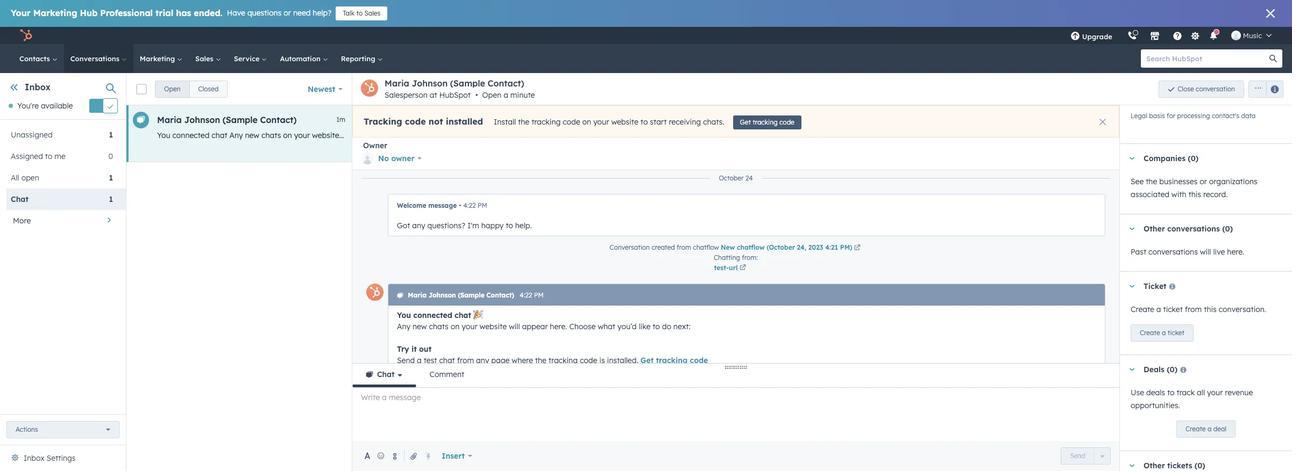 Task type: describe. For each thing, give the bounding box(es) containing it.
me
[[55, 152, 66, 162]]

companies
[[1144, 154, 1186, 164]]

from inside try it out send a test chat from any page where the tracking code is installed. get tracking code
[[457, 356, 474, 366]]

ticket for create a ticket
[[1168, 329, 1185, 337]]

2 horizontal spatial will
[[1200, 248, 1211, 257]]

more
[[13, 216, 31, 226]]

johnson for maria johnson (sample contact) 4:22 pm
[[429, 292, 456, 300]]

create a deal button
[[1177, 421, 1236, 439]]

use deals to track all your revenue opportunities.
[[1131, 389, 1253, 411]]

for
[[1167, 112, 1176, 120]]

chat inside try it out send a test chat from any page where the tracking code is installed. get tracking code
[[439, 356, 455, 366]]

try it out send a test chat from any page where the tracking code is installed. get tracking code
[[397, 345, 708, 366]]

set
[[397, 458, 409, 468]]

0 vertical spatial marketing
[[33, 8, 77, 18]]

like inside you connected chat 🎉 any new chats on your website will appear here. choose what you'd like to do next:
[[639, 322, 651, 332]]

tracking
[[364, 116, 402, 127]]

ended.
[[194, 8, 223, 18]]

to inside tracking code not installed "alert"
[[641, 117, 648, 127]]

record.
[[1204, 190, 1228, 200]]

(0) inside other conversations (0) dropdown button
[[1223, 224, 1233, 234]]

at
[[430, 90, 437, 100]]

any inside live chat from maria johnson (sample contact) with context you connected chat
any new chats on your website will appear here. choose what you'd like to do next:

try it out 
send a test chat from any page where the tracking code is installed: https://app.hubs row
[[229, 131, 243, 140]]

appear inside live chat from maria johnson (sample contact) with context you connected chat
any new chats on your website will appear here. choose what you'd like to do next:

try it out 
send a test chat from any page where the tracking code is installed: https://app.hubs row
[[355, 131, 380, 140]]

all open
[[11, 173, 39, 183]]

choose inside live chat from maria johnson (sample contact) with context you connected chat
any new chats on your website will appear here. choose what you'd like to do next:

try it out 
send a test chat from any page where the tracking code is installed: https://app.hubs row
[[402, 131, 428, 140]]

johnson for maria johnson (sample contact)
[[184, 115, 220, 125]]

24,
[[797, 244, 807, 252]]

get tracking code
[[740, 118, 795, 126]]

companies (0)
[[1144, 154, 1199, 164]]

maria johnson (sample contact)
[[157, 115, 297, 125]]

will inside you connected chat 🎉 any new chats on your website will appear here. choose what you'd like to do next:
[[509, 322, 520, 332]]

chats inside row
[[262, 131, 281, 140]]

maria for maria johnson (sample contact) 4:22 pm
[[408, 292, 427, 300]]

processing
[[1178, 112, 1210, 120]]

from down 'ticket' "dropdown button"
[[1185, 305, 1202, 315]]

1 vertical spatial any
[[412, 221, 425, 231]]

connected for you connected chat any new chats on your website will appear here. choose what you'd like to do next:  try it out  send a test chat from any page where the tracking code is installed: https://app.hubs
[[172, 131, 210, 140]]

see
[[1131, 177, 1144, 187]]

create a ticket button
[[1131, 325, 1194, 342]]

manage your chat messaging and automation.
[[397, 390, 566, 400]]

2023
[[809, 244, 824, 252]]

where inside try it out send a test chat from any page where the tracking code is installed. get tracking code
[[512, 356, 533, 366]]

johnson for maria johnson (sample contact) salesperson at hubspot • open a minute
[[412, 78, 448, 89]]

deals (0)
[[1144, 365, 1178, 375]]

hubspot
[[439, 90, 471, 100]]

associated
[[1131, 190, 1170, 200]]

1 for unassigned
[[109, 130, 113, 140]]

any inside live chat from maria johnson (sample contact) with context you connected chat
any new chats on your website will appear here. choose what you'd like to do next:

try it out 
send a test chat from any page where the tracking code is installed: https://app.hubs row
[[638, 131, 651, 140]]

do inside row
[[495, 131, 504, 140]]

pm)
[[840, 244, 853, 252]]

1 for chat
[[109, 195, 113, 205]]

will inside row
[[341, 131, 353, 140]]

tracking code not installed alert
[[352, 105, 1120, 138]]

where inside row
[[673, 131, 695, 140]]

website inside row
[[312, 131, 339, 140]]

send inside row
[[559, 131, 576, 140]]

team's
[[530, 458, 554, 468]]

next: inside you connected chat 🎉 any new chats on your website will appear here. choose what you'd like to do next:
[[674, 322, 691, 332]]

service link
[[227, 44, 274, 73]]

upgrade
[[1082, 32, 1113, 41]]

live chat from maria johnson (sample contact) with context you connected chat
any new chats on your website will appear here. choose what you'd like to do next:

try it out 
send a test chat from any page where the tracking code is installed: https://app.hubs row
[[126, 105, 862, 162]]

talk
[[343, 9, 355, 17]]

conversations for other
[[1168, 224, 1220, 234]]

marketplaces image
[[1150, 32, 1160, 41]]

create for create a ticket
[[1140, 329, 1160, 337]]

caret image for 'ticket' "dropdown button"
[[1129, 286, 1135, 288]]

help?
[[313, 8, 332, 18]]

assigned
[[11, 152, 43, 162]]

not
[[429, 116, 443, 127]]

4:21
[[825, 244, 838, 252]]

conversation created from chatflow
[[610, 244, 721, 252]]

contact's
[[1212, 112, 1240, 120]]

is inside try it out send a test chat from any page where the tracking code is installed. get tracking code
[[599, 356, 605, 366]]

contact) for maria johnson (sample contact) salesperson at hubspot • open a minute
[[488, 78, 524, 89]]

send inside try it out send a test chat from any page where the tracking code is installed. get tracking code
[[397, 356, 415, 366]]

you're
[[17, 101, 39, 111]]

to inside row
[[485, 131, 493, 140]]

this inside see the businesses or organizations associated with this record.
[[1189, 190, 1201, 200]]

tracking right installed.
[[656, 356, 688, 366]]

got
[[397, 221, 410, 231]]

next: inside row
[[506, 131, 523, 140]]

deals
[[1147, 389, 1165, 398]]

talk to sales
[[343, 9, 381, 17]]

help.
[[515, 221, 532, 231]]

you'd inside live chat from maria johnson (sample contact) with context you connected chat
any new chats on your website will appear here. choose what you'd like to do next:

try it out 
send a test chat from any page where the tracking code is installed: https://app.hubs row
[[450, 131, 469, 140]]

october
[[719, 174, 744, 182]]

automation
[[280, 54, 323, 63]]

or inside see the businesses or organizations associated with this record.
[[1200, 177, 1207, 187]]

owner
[[363, 141, 387, 151]]

(0) inside deals (0) dropdown button
[[1167, 365, 1178, 375]]

install
[[494, 117, 516, 127]]

any inside try it out send a test chat from any page where the tracking code is installed. get tracking code
[[476, 356, 489, 366]]

tracking code not installed
[[364, 116, 483, 127]]

send group
[[1061, 448, 1111, 465]]

data
[[1242, 112, 1256, 120]]

your inside live chat from maria johnson (sample contact) with context you connected chat
any new chats on your website will appear here. choose what you'd like to do next:

try it out 
send a test chat from any page where the tracking code is installed: https://app.hubs row
[[294, 131, 310, 140]]

what inside you connected chat 🎉 any new chats on your website will appear here. choose what you'd like to do next:
[[598, 322, 615, 332]]

new inside you connected chat 🎉 any new chats on your website will appear here. choose what you'd like to do next:
[[413, 322, 427, 332]]

use
[[1131, 389, 1144, 398]]

chat button
[[352, 364, 416, 388]]

no owner button
[[361, 151, 422, 167]]

all
[[11, 173, 19, 183]]

2 chatflow from the left
[[737, 244, 765, 252]]

installed.
[[607, 356, 638, 366]]

from:
[[742, 254, 758, 262]]

open inside open button
[[164, 85, 181, 93]]

on inside row
[[283, 131, 292, 140]]

revenue
[[1225, 389, 1253, 398]]

test inside row
[[585, 131, 599, 140]]

main content containing maria johnson (sample contact)
[[126, 0, 1292, 472]]

your inside you connected chat 🎉 any new chats on your website will appear here. choose what you'd like to do next:
[[462, 322, 478, 332]]

chat for behaviour
[[422, 458, 438, 468]]

a up deals (0)
[[1162, 329, 1166, 337]]

1 vertical spatial pm
[[534, 292, 544, 300]]

0 horizontal spatial •
[[459, 202, 461, 210]]

you connected chat any new chats on your website will appear here. choose what you'd like to do next:  try it out  send a test chat from any page where the tracking code is installed: https://app.hubs
[[157, 131, 862, 140]]

create a ticket
[[1140, 329, 1185, 337]]

a inside maria johnson (sample contact) salesperson at hubspot • open a minute
[[504, 90, 508, 100]]

assigned to me
[[11, 152, 66, 162]]

a inside region
[[1208, 426, 1212, 434]]

out inside row
[[545, 131, 557, 140]]

settings
[[47, 454, 76, 464]]

unassigned
[[11, 130, 53, 140]]

upgrade image
[[1071, 32, 1080, 41]]

0 horizontal spatial pm
[[478, 202, 487, 210]]

open
[[21, 173, 39, 183]]

send inside button
[[1070, 452, 1086, 461]]

installed:
[[769, 131, 800, 140]]

here. inside you connected chat 🎉 any new chats on your website will appear here. choose what you'd like to do next:
[[550, 322, 567, 332]]

greg robinson image
[[1231, 31, 1241, 40]]

code inside row
[[741, 131, 759, 140]]

website inside tracking code not installed "alert"
[[611, 117, 639, 127]]

you're available image
[[9, 104, 13, 108]]

other tickets (0) button
[[1120, 452, 1282, 472]]

all
[[1197, 389, 1205, 398]]

0 vertical spatial chat
[[11, 195, 29, 205]]

notifications button
[[1205, 27, 1223, 44]]

from inside row
[[619, 131, 636, 140]]

professional
[[100, 8, 153, 18]]

chat for any
[[212, 131, 227, 140]]

tracking up automation.
[[549, 356, 578, 366]]

test-
[[714, 264, 729, 272]]

new
[[721, 244, 735, 252]]

search image
[[1270, 55, 1277, 62]]

deal
[[1214, 426, 1227, 434]]

a inside try it out send a test chat from any page where the tracking code is installed. get tracking code
[[417, 356, 422, 366]]

settings image
[[1191, 31, 1201, 41]]

you'd inside you connected chat 🎉 any new chats on your website will appear here. choose what you'd like to do next:
[[618, 322, 637, 332]]

sales inside button
[[365, 9, 381, 17]]

i'm
[[468, 221, 479, 231]]

page inside try it out send a test chat from any page where the tracking code is installed. get tracking code
[[491, 356, 510, 366]]

past conversations will live here.
[[1131, 248, 1245, 257]]

businesses
[[1160, 177, 1198, 187]]

chats inside you connected chat 🎉 any new chats on your website will appear here. choose what you'd like to do next:
[[429, 322, 449, 332]]

new chatflow (october 24, 2023 4:21 pm)
[[721, 244, 853, 252]]

(0) inside companies (0) dropdown button
[[1188, 154, 1199, 164]]

newest button
[[301, 78, 350, 100]]

ticket
[[1144, 282, 1167, 292]]

like inside row
[[471, 131, 483, 140]]

ticket for create a ticket from this conversation.
[[1163, 305, 1183, 315]]

new chatflow (october 24, 2023 4:21 pm) link
[[721, 244, 862, 253]]

notifications image
[[1209, 32, 1219, 41]]

create a deal
[[1186, 426, 1227, 434]]

chat for 🎉
[[455, 311, 471, 321]]

1 horizontal spatial this
[[1204, 305, 1217, 315]]



Task type: locate. For each thing, give the bounding box(es) containing it.
(sample up "hubspot"
[[450, 78, 485, 89]]

caret image inside other conversations (0) dropdown button
[[1129, 228, 1135, 231]]

close image left 'legal' at the right
[[1100, 119, 1106, 125]]

1 horizontal spatial new
[[413, 322, 427, 332]]

1 group from the left
[[155, 80, 228, 98]]

4:22 up i'm
[[463, 202, 476, 210]]

(sample down closed button
[[223, 115, 258, 125]]

maria for maria johnson (sample contact)
[[157, 115, 182, 125]]

(sample for maria johnson (sample contact)
[[223, 115, 258, 125]]

will up try it out send a test chat from any page where the tracking code is installed. get tracking code
[[509, 322, 520, 332]]

inbox settings link
[[24, 452, 76, 465]]

2 group from the left
[[1244, 80, 1284, 98]]

legal
[[1131, 112, 1148, 120]]

to inside you connected chat 🎉 any new chats on your website will appear here. choose what you'd like to do next:
[[653, 322, 660, 332]]

a left minute
[[504, 90, 508, 100]]

actions button
[[6, 422, 119, 439]]

chat
[[212, 131, 227, 140], [601, 131, 617, 140], [455, 311, 471, 321], [439, 356, 455, 366], [446, 390, 462, 400], [422, 458, 438, 468]]

happy
[[481, 221, 504, 231]]

maria for maria johnson (sample contact) salesperson at hubspot • open a minute
[[385, 78, 409, 89]]

trial
[[156, 8, 173, 18]]

(sample inside maria johnson (sample contact) salesperson at hubspot • open a minute
[[450, 78, 485, 89]]

maria inside maria johnson (sample contact) salesperson at hubspot • open a minute
[[385, 78, 409, 89]]

1 vertical spatial next:
[[674, 322, 691, 332]]

1 vertical spatial like
[[639, 322, 651, 332]]

2 horizontal spatial here.
[[1227, 248, 1245, 257]]

the right install
[[518, 117, 530, 127]]

0 horizontal spatial next:
[[506, 131, 523, 140]]

1 horizontal spatial next:
[[674, 322, 691, 332]]

try inside try it out send a test chat from any page where the tracking code is installed. get tracking code
[[397, 345, 409, 355]]

0 vertical spatial pm
[[478, 202, 487, 210]]

sales right the talk
[[365, 9, 381, 17]]

caret image for other tickets (0)
[[1129, 465, 1135, 468]]

0 horizontal spatial or
[[284, 8, 291, 18]]

1 horizontal spatial here.
[[550, 322, 567, 332]]

a
[[504, 90, 508, 100], [579, 131, 583, 140], [1157, 305, 1161, 315], [1162, 329, 1166, 337], [417, 356, 422, 366], [1208, 426, 1212, 434]]

group
[[155, 80, 228, 98], [1244, 80, 1284, 98]]

1 1 from the top
[[109, 130, 113, 140]]

(sample for maria johnson (sample contact) salesperson at hubspot • open a minute
[[450, 78, 485, 89]]

1
[[109, 130, 113, 140], [109, 173, 113, 183], [109, 195, 113, 205]]

close image inside tracking code not installed "alert"
[[1100, 119, 1106, 125]]

1 vertical spatial 4:22
[[520, 292, 532, 300]]

1 horizontal spatial sales
[[365, 9, 381, 17]]

1 horizontal spatial will
[[509, 322, 520, 332]]

page inside row
[[653, 131, 671, 140]]

create left deal
[[1186, 426, 1206, 434]]

associated deals region
[[1131, 387, 1282, 439]]

0 horizontal spatial you
[[157, 131, 170, 140]]

or inside your marketing hub professional trial has ended. have questions or need help?
[[284, 8, 291, 18]]

johnson inside maria johnson (sample contact) salesperson at hubspot • open a minute
[[412, 78, 448, 89]]

0 vertical spatial test
[[585, 131, 599, 140]]

1 vertical spatial new
[[413, 322, 427, 332]]

contact) inside row
[[260, 115, 297, 125]]

0 vertical spatial here.
[[382, 131, 400, 140]]

0 horizontal spatial 4:22
[[463, 202, 476, 210]]

your
[[593, 117, 609, 127], [294, 131, 310, 140], [462, 322, 478, 332], [1207, 389, 1223, 398], [428, 390, 444, 400], [513, 458, 528, 468]]

you inside live chat from maria johnson (sample contact) with context you connected chat
any new chats on your website will appear here. choose what you'd like to do next:

try it out 
send a test chat from any page where the tracking code is installed: https://app.hubs row
[[157, 131, 170, 140]]

create for create a ticket from this conversation.
[[1131, 305, 1155, 315]]

1 vertical spatial caret image
[[1129, 286, 1135, 288]]

website down 🎉
[[480, 322, 507, 332]]

1 horizontal spatial you
[[397, 311, 411, 321]]

1 horizontal spatial you'd
[[618, 322, 637, 332]]

1 for all open
[[109, 173, 113, 183]]

chatting
[[714, 254, 740, 262]]

https://app.hubs
[[802, 131, 862, 140]]

2 vertical spatial any
[[476, 356, 489, 366]]

contact) for maria johnson (sample contact)
[[260, 115, 297, 125]]

1 vertical spatial caret image
[[1129, 369, 1135, 372]]

ticket down create a ticket from this conversation.
[[1168, 329, 1185, 337]]

0 horizontal spatial sales
[[195, 54, 216, 63]]

1 horizontal spatial or
[[1200, 177, 1207, 187]]

2 caret image from the top
[[1129, 286, 1135, 288]]

(0) up businesses
[[1188, 154, 1199, 164]]

your inside tracking code not installed "alert"
[[593, 117, 609, 127]]

new
[[245, 131, 259, 140], [413, 322, 427, 332]]

will left live on the right bottom
[[1200, 248, 1211, 257]]

2 vertical spatial website
[[480, 322, 507, 332]]

a down install the tracking code on your website to start receiving chats.
[[579, 131, 583, 140]]

(sample for maria johnson (sample contact) 4:22 pm
[[458, 292, 485, 300]]

link opens in a new window image
[[854, 244, 861, 253], [740, 264, 746, 273], [740, 265, 746, 272]]

deals (0) button
[[1120, 356, 1282, 385]]

2 1 from the top
[[109, 173, 113, 183]]

0 horizontal spatial website
[[312, 131, 339, 140]]

0 horizontal spatial test
[[424, 356, 437, 366]]

menu item
[[1120, 27, 1122, 44]]

(0) right deals
[[1167, 365, 1178, 375]]

conversations down other conversations (0)
[[1149, 248, 1198, 257]]

a inside row
[[579, 131, 583, 140]]

0 vertical spatial ticket
[[1163, 305, 1183, 315]]

calling icon button
[[1123, 29, 1142, 43]]

sales link
[[189, 44, 227, 73]]

other up past on the bottom right of the page
[[1144, 224, 1165, 234]]

1 vertical spatial you'd
[[618, 322, 637, 332]]

actions
[[16, 426, 38, 434]]

1 vertical spatial page
[[491, 356, 510, 366]]

chat inside you connected chat 🎉 any new chats on your website will appear here. choose what you'd like to do next:
[[455, 311, 471, 321]]

1 vertical spatial you
[[397, 311, 411, 321]]

(0)
[[1188, 154, 1199, 164], [1223, 224, 1233, 234], [1167, 365, 1178, 375], [1195, 462, 1206, 471]]

caret image up past on the bottom right of the page
[[1129, 228, 1135, 231]]

caret image inside companies (0) dropdown button
[[1129, 158, 1135, 160]]

help image
[[1173, 32, 1183, 41]]

caret image left deals
[[1129, 369, 1135, 372]]

you for you connected chat 🎉 any new chats on your website will appear here. choose what you'd like to do next:
[[397, 311, 411, 321]]

like down installed
[[471, 131, 483, 140]]

hub
[[80, 8, 98, 18]]

1 caret image from the top
[[1129, 228, 1135, 231]]

connected
[[172, 131, 210, 140], [413, 311, 452, 321]]

where up 'and'
[[512, 356, 533, 366]]

other for other conversations (0)
[[1144, 224, 1165, 234]]

music button
[[1225, 27, 1278, 44]]

what up installed.
[[598, 322, 615, 332]]

where down receiving
[[673, 131, 695, 140]]

0 horizontal spatial group
[[155, 80, 228, 98]]

marketing up open button on the top of the page
[[140, 54, 177, 63]]

(0) up live on the right bottom
[[1223, 224, 1233, 234]]

1 vertical spatial appear
[[522, 322, 548, 332]]

set up chat behaviour based on your team's availability.
[[397, 458, 598, 468]]

• inside maria johnson (sample contact) salesperson at hubspot • open a minute
[[475, 90, 478, 100]]

any
[[229, 131, 243, 140], [397, 322, 411, 332]]

will
[[341, 131, 353, 140], [1200, 248, 1211, 257], [509, 322, 520, 332]]

from up comment
[[457, 356, 474, 366]]

0 horizontal spatial chat
[[11, 195, 29, 205]]

0 vertical spatial 4:22
[[463, 202, 476, 210]]

you'd down installed
[[450, 131, 469, 140]]

here. up try it out send a test chat from any page where the tracking code is installed. get tracking code
[[550, 322, 567, 332]]

0 vertical spatial appear
[[355, 131, 380, 140]]

get right installed.
[[641, 356, 654, 366]]

2 vertical spatial will
[[509, 322, 520, 332]]

create for create a deal
[[1186, 426, 1206, 434]]

0 vertical spatial next:
[[506, 131, 523, 140]]

hubspot image
[[19, 29, 32, 42]]

other left tickets on the bottom of page
[[1144, 462, 1165, 471]]

(0) right tickets on the bottom of page
[[1195, 462, 1206, 471]]

do inside you connected chat 🎉 any new chats on your website will appear here. choose what you'd like to do next:
[[662, 322, 671, 332]]

2 caret image from the top
[[1129, 369, 1135, 372]]

pm up i'm
[[478, 202, 487, 210]]

questions?
[[428, 221, 465, 231]]

page down start
[[653, 131, 671, 140]]

chatflow up from:
[[737, 244, 765, 252]]

next: up get tracking code link
[[674, 322, 691, 332]]

companies (0) button
[[1120, 144, 1282, 173]]

caret image for other conversations (0) dropdown button at the right of page
[[1129, 228, 1135, 231]]

menu
[[1063, 27, 1279, 44]]

Closed button
[[189, 80, 228, 98]]

need
[[293, 8, 311, 18]]

it inside row
[[538, 131, 543, 140]]

chats down maria johnson (sample contact)
[[262, 131, 281, 140]]

pm up you connected chat 🎉 any new chats on your website will appear here. choose what you'd like to do next:
[[534, 292, 544, 300]]

inbox for inbox settings
[[24, 454, 44, 464]]

1 vertical spatial contact)
[[260, 115, 297, 125]]

2 vertical spatial create
[[1186, 426, 1206, 434]]

connected for you connected chat 🎉 any new chats on your website will appear here. choose what you'd like to do next:
[[413, 311, 452, 321]]

0 horizontal spatial like
[[471, 131, 483, 140]]

0 horizontal spatial page
[[491, 356, 510, 366]]

0 vertical spatial •
[[475, 90, 478, 100]]

1 vertical spatial close image
[[1100, 119, 1106, 125]]

ticket inside button
[[1168, 329, 1185, 337]]

caret image for companies (0)
[[1129, 158, 1135, 160]]

get tracking code link
[[641, 356, 708, 366]]

create inside associated deals region
[[1186, 426, 1206, 434]]

website left start
[[611, 117, 639, 127]]

2 horizontal spatial any
[[638, 131, 651, 140]]

1 vertical spatial any
[[397, 322, 411, 332]]

on inside tracking code not installed "alert"
[[582, 117, 591, 127]]

comment
[[430, 370, 464, 380]]

tracking down minute
[[532, 117, 561, 127]]

any up chat button
[[397, 322, 411, 332]]

tracking inside row
[[710, 131, 739, 140]]

organizations
[[1209, 177, 1258, 187]]

is left installed.
[[599, 356, 605, 366]]

1 chatflow from the left
[[693, 244, 719, 252]]

0 vertical spatial caret image
[[1129, 158, 1135, 160]]

0 vertical spatial this
[[1189, 190, 1201, 200]]

have
[[227, 8, 245, 18]]

0 horizontal spatial get
[[641, 356, 654, 366]]

1 horizontal spatial open
[[482, 90, 502, 100]]

1 horizontal spatial like
[[639, 322, 651, 332]]

0 horizontal spatial here.
[[382, 131, 400, 140]]

code inside button
[[780, 118, 795, 126]]

1 horizontal spatial •
[[475, 90, 478, 100]]

(sample inside row
[[223, 115, 258, 125]]

link opens in a new window image
[[854, 245, 861, 252]]

talk to sales button
[[336, 6, 388, 20]]

1 vertical spatial is
[[599, 356, 605, 366]]

0 vertical spatial like
[[471, 131, 483, 140]]

• right message
[[459, 202, 461, 210]]

to inside 'use deals to track all your revenue opportunities.'
[[1168, 389, 1175, 398]]

1 vertical spatial connected
[[413, 311, 452, 321]]

1 horizontal spatial any
[[476, 356, 489, 366]]

1 horizontal spatial chats
[[429, 322, 449, 332]]

1 vertical spatial or
[[1200, 177, 1207, 187]]

out inside try it out send a test chat from any page where the tracking code is installed. get tracking code
[[419, 345, 432, 355]]

is
[[761, 131, 767, 140], [599, 356, 605, 366]]

website down 1m
[[312, 131, 339, 140]]

choose inside you connected chat 🎉 any new chats on your website will appear here. choose what you'd like to do next:
[[569, 322, 596, 332]]

close image up music popup button
[[1267, 9, 1275, 18]]

live
[[1214, 248, 1225, 257]]

0 horizontal spatial appear
[[355, 131, 380, 140]]

2 vertical spatial caret image
[[1129, 465, 1135, 468]]

ticket button
[[1120, 272, 1282, 301]]

will down 1m
[[341, 131, 353, 140]]

where
[[673, 131, 695, 140], [512, 356, 533, 366]]

inbox for inbox
[[25, 82, 51, 93]]

0 vertical spatial try
[[525, 131, 536, 140]]

start
[[650, 117, 667, 127]]

appear up try it out send a test chat from any page where the tracking code is installed. get tracking code
[[522, 322, 548, 332]]

any down start
[[638, 131, 651, 140]]

the up automation.
[[535, 356, 547, 366]]

music
[[1243, 31, 1262, 40]]

open inside maria johnson (sample contact) salesperson at hubspot • open a minute
[[482, 90, 502, 100]]

1 horizontal spatial pm
[[534, 292, 544, 300]]

page up 'and'
[[491, 356, 510, 366]]

to inside button
[[356, 9, 363, 17]]

the inside see the businesses or organizations associated with this record.
[[1146, 177, 1157, 187]]

pm
[[478, 202, 487, 210], [534, 292, 544, 300]]

1 other from the top
[[1144, 224, 1165, 234]]

created
[[652, 244, 675, 252]]

marketing left hub
[[33, 8, 77, 18]]

chatting from:
[[714, 254, 758, 262]]

new inside live chat from maria johnson (sample contact) with context you connected chat
any new chats on your website will appear here. choose what you'd like to do next:

try it out 
send a test chat from any page where the tracking code is installed: https://app.hubs row
[[245, 131, 259, 140]]

calling icon image
[[1128, 31, 1137, 41]]

1 vertical spatial conversations
[[1149, 248, 1198, 257]]

johnson inside live chat from maria johnson (sample contact) with context you connected chat
any new chats on your website will appear here. choose what you'd like to do next:

try it out 
send a test chat from any page where the tracking code is installed: https://app.hubs row
[[184, 115, 220, 125]]

connected inside you connected chat 🎉 any new chats on your website will appear here. choose what you'd like to do next:
[[413, 311, 452, 321]]

test inside try it out send a test chat from any page where the tracking code is installed. get tracking code
[[424, 356, 437, 366]]

on inside you connected chat 🎉 any new chats on your website will appear here. choose what you'd like to do next:
[[451, 322, 460, 332]]

24
[[746, 174, 753, 182]]

1 vertical spatial chats
[[429, 322, 449, 332]]

behaviour
[[440, 458, 475, 468]]

any right 'got'
[[412, 221, 425, 231]]

reporting
[[341, 54, 377, 63]]

create a ticket from this conversation.
[[1131, 305, 1267, 315]]

1 vertical spatial johnson
[[184, 115, 220, 125]]

Search HubSpot search field
[[1141, 49, 1273, 68]]

0 vertical spatial get
[[740, 118, 751, 126]]

manage
[[397, 390, 426, 400]]

close conversation button
[[1159, 80, 1244, 98]]

1 horizontal spatial it
[[538, 131, 543, 140]]

1 vertical spatial do
[[662, 322, 671, 332]]

0 vertical spatial inbox
[[25, 82, 51, 93]]

reporting link
[[335, 44, 389, 73]]

chat down install the tracking code on your website to start receiving chats.
[[601, 131, 617, 140]]

1 vertical spatial get
[[641, 356, 654, 366]]

open down 'marketing' link
[[164, 85, 181, 93]]

🎉
[[473, 311, 483, 321]]

receiving
[[669, 117, 701, 127]]

caret image
[[1129, 228, 1135, 231], [1129, 286, 1135, 288]]

1 vertical spatial here.
[[1227, 248, 1245, 257]]

sales up closed
[[195, 54, 216, 63]]

any down maria johnson (sample contact)
[[229, 131, 243, 140]]

you'd up installed.
[[618, 322, 637, 332]]

you
[[157, 131, 170, 140], [397, 311, 411, 321]]

here. right live on the right bottom
[[1227, 248, 1245, 257]]

like up get tracking code link
[[639, 322, 651, 332]]

automation link
[[274, 44, 335, 73]]

try inside row
[[525, 131, 536, 140]]

what inside live chat from maria johnson (sample contact) with context you connected chat
any new chats on your website will appear here. choose what you'd like to do next:

try it out 
send a test chat from any page where the tracking code is installed: https://app.hubs row
[[430, 131, 448, 140]]

maria inside row
[[157, 115, 182, 125]]

1 vertical spatial test
[[424, 356, 437, 366]]

tracking down 'chats.'
[[710, 131, 739, 140]]

is inside row
[[761, 131, 767, 140]]

1 horizontal spatial test
[[585, 131, 599, 140]]

tracking inside button
[[753, 118, 778, 126]]

caret image left other tickets (0)
[[1129, 465, 1135, 468]]

the inside try it out send a test chat from any page where the tracking code is installed. get tracking code
[[535, 356, 547, 366]]

chat for messaging
[[446, 390, 462, 400]]

tickets
[[1168, 462, 1193, 471]]

get right 'chats.'
[[740, 118, 751, 126]]

0 horizontal spatial out
[[419, 345, 432, 355]]

chats down maria johnson (sample contact) 4:22 pm
[[429, 322, 449, 332]]

no owner
[[378, 154, 415, 164]]

it inside try it out send a test chat from any page where the tracking code is installed. get tracking code
[[412, 345, 417, 355]]

0 horizontal spatial connected
[[172, 131, 210, 140]]

you're available
[[17, 101, 73, 111]]

1 horizontal spatial any
[[397, 322, 411, 332]]

4:22 up you connected chat 🎉 any new chats on your website will appear here. choose what you'd like to do next:
[[520, 292, 532, 300]]

1 horizontal spatial 4:22
[[520, 292, 532, 300]]

3 caret image from the top
[[1129, 465, 1135, 468]]

you for you connected chat any new chats on your website will appear here. choose what you'd like to do next:  try it out  send a test chat from any page where the tracking code is installed: https://app.hubs
[[157, 131, 170, 140]]

menu containing music
[[1063, 27, 1279, 44]]

other tickets (0)
[[1144, 462, 1206, 471]]

availability.
[[556, 458, 596, 468]]

2 vertical spatial maria
[[408, 292, 427, 300]]

0 vertical spatial page
[[653, 131, 671, 140]]

conversations inside dropdown button
[[1168, 224, 1220, 234]]

contact) for maria johnson (sample contact) 4:22 pm
[[487, 292, 514, 300]]

appear up owner
[[355, 131, 380, 140]]

basis
[[1149, 112, 1165, 120]]

insert
[[442, 452, 465, 462]]

group down sales link
[[155, 80, 228, 98]]

caret image inside deals (0) dropdown button
[[1129, 369, 1135, 372]]

1 vertical spatial will
[[1200, 248, 1211, 257]]

chat down maria johnson (sample contact)
[[212, 131, 227, 140]]

deals
[[1144, 365, 1165, 375]]

test-url link
[[714, 263, 758, 273]]

any inside you connected chat 🎉 any new chats on your website will appear here. choose what you'd like to do next:
[[397, 322, 411, 332]]

2 horizontal spatial send
[[1070, 452, 1086, 461]]

you inside you connected chat 🎉 any new chats on your website will appear here. choose what you'd like to do next:
[[397, 311, 411, 321]]

track
[[1177, 389, 1195, 398]]

install the tracking code on your website to start receiving chats.
[[494, 117, 724, 127]]

from right created
[[677, 244, 691, 252]]

close conversation
[[1178, 85, 1235, 93]]

your inside 'use deals to track all your revenue opportunities.'
[[1207, 389, 1223, 398]]

caret image left the ticket
[[1129, 286, 1135, 288]]

1 caret image from the top
[[1129, 158, 1135, 160]]

settings link
[[1189, 30, 1202, 41]]

inbox up you're available
[[25, 82, 51, 93]]

a down the ticket
[[1157, 305, 1161, 315]]

your
[[11, 8, 31, 18]]

do down install
[[495, 131, 504, 140]]

open up install
[[482, 90, 502, 100]]

message
[[428, 202, 457, 210]]

the up associated
[[1146, 177, 1157, 187]]

get inside get tracking code button
[[740, 118, 751, 126]]

next: down install
[[506, 131, 523, 140]]

Open button
[[155, 80, 190, 98]]

contact) inside maria johnson (sample contact) salesperson at hubspot • open a minute
[[488, 78, 524, 89]]

website inside you connected chat 🎉 any new chats on your website will appear here. choose what you'd like to do next:
[[480, 322, 507, 332]]

0 vertical spatial do
[[495, 131, 504, 140]]

other for other tickets (0)
[[1144, 462, 1165, 471]]

3 1 from the top
[[109, 195, 113, 205]]

1 vertical spatial choose
[[569, 322, 596, 332]]

do up get tracking code link
[[662, 322, 671, 332]]

connected inside live chat from maria johnson (sample contact) with context you connected chat
any new chats on your website will appear here. choose what you'd like to do next:

try it out 
send a test chat from any page where the tracking code is installed: https://app.hubs row
[[172, 131, 210, 140]]

website
[[611, 117, 639, 127], [312, 131, 339, 140], [480, 322, 507, 332]]

create up deals
[[1140, 329, 1160, 337]]

insert button
[[435, 446, 479, 468]]

url
[[729, 264, 738, 272]]

appear inside you connected chat 🎉 any new chats on your website will appear here. choose what you'd like to do next:
[[522, 322, 548, 332]]

get inside try it out send a test chat from any page where the tracking code is installed. get tracking code
[[641, 356, 654, 366]]

group up data
[[1244, 80, 1284, 98]]

1 vertical spatial 1
[[109, 173, 113, 183]]

here. inside live chat from maria johnson (sample contact) with context you connected chat
any new chats on your website will appear here. choose what you'd like to do next:

try it out 
send a test chat from any page where the tracking code is installed: https://app.hubs row
[[382, 131, 400, 140]]

chat right up
[[422, 458, 438, 468]]

or up record.
[[1200, 177, 1207, 187]]

this right with
[[1189, 190, 1201, 200]]

welcome
[[397, 202, 426, 210]]

(0) inside other tickets (0) dropdown button
[[1195, 462, 1206, 471]]

or left need on the left top of the page
[[284, 8, 291, 18]]

create
[[1131, 305, 1155, 315], [1140, 329, 1160, 337], [1186, 426, 1206, 434]]

tracking up installed:
[[753, 118, 778, 126]]

the inside row
[[697, 131, 708, 140]]

inbox left the settings
[[24, 454, 44, 464]]

2 other from the top
[[1144, 462, 1165, 471]]

0 vertical spatial close image
[[1267, 9, 1275, 18]]

2 vertical spatial send
[[1070, 452, 1086, 461]]

salesperson
[[385, 90, 428, 100]]

chat inside button
[[377, 370, 395, 380]]

connected down maria johnson (sample contact)
[[172, 131, 210, 140]]

0 vertical spatial other
[[1144, 224, 1165, 234]]

try down minute
[[525, 131, 536, 140]]

1 horizontal spatial chatflow
[[737, 244, 765, 252]]

is down get tracking code button
[[761, 131, 767, 140]]

johnson
[[412, 78, 448, 89], [184, 115, 220, 125], [429, 292, 456, 300]]

conversations up past conversations will live here. in the right of the page
[[1168, 224, 1220, 234]]

0 vertical spatial any
[[229, 131, 243, 140]]

•
[[475, 90, 478, 100], [459, 202, 461, 210]]

a up the 'manage'
[[417, 356, 422, 366]]

what down the not
[[430, 131, 448, 140]]

any up messaging
[[476, 356, 489, 366]]

main content
[[126, 0, 1292, 472]]

contact)
[[488, 78, 524, 89], [260, 115, 297, 125], [487, 292, 514, 300]]

connected left 🎉
[[413, 311, 452, 321]]

close image
[[1267, 9, 1275, 18], [1100, 119, 1106, 125]]

conversations for past
[[1149, 248, 1198, 257]]

1 vertical spatial marketing
[[140, 54, 177, 63]]

caret image
[[1129, 158, 1135, 160], [1129, 369, 1135, 372], [1129, 465, 1135, 468]]

the inside tracking code not installed "alert"
[[518, 117, 530, 127]]

comment button
[[416, 364, 478, 388]]

caret image inside other tickets (0) dropdown button
[[1129, 465, 1135, 468]]

here. down tracking
[[382, 131, 400, 140]]

test down install the tracking code on your website to start receiving chats.
[[585, 131, 599, 140]]

0 vertical spatial sales
[[365, 9, 381, 17]]

• right "hubspot"
[[475, 90, 478, 100]]

october 24
[[719, 174, 753, 182]]

1 horizontal spatial marketing
[[140, 54, 177, 63]]

with
[[1172, 190, 1187, 200]]

1 vertical spatial other
[[1144, 462, 1165, 471]]

this down 'ticket' "dropdown button"
[[1204, 305, 1217, 315]]

group containing open
[[155, 80, 228, 98]]

conversations
[[1168, 224, 1220, 234], [1149, 248, 1198, 257]]

1 vertical spatial sales
[[195, 54, 216, 63]]

1 vertical spatial •
[[459, 202, 461, 210]]

chatflow left new
[[693, 244, 719, 252]]

chat left 🎉
[[455, 311, 471, 321]]

0 horizontal spatial any
[[412, 221, 425, 231]]

0 vertical spatial (sample
[[450, 78, 485, 89]]



Task type: vqa. For each thing, say whether or not it's contained in the screenshot.


